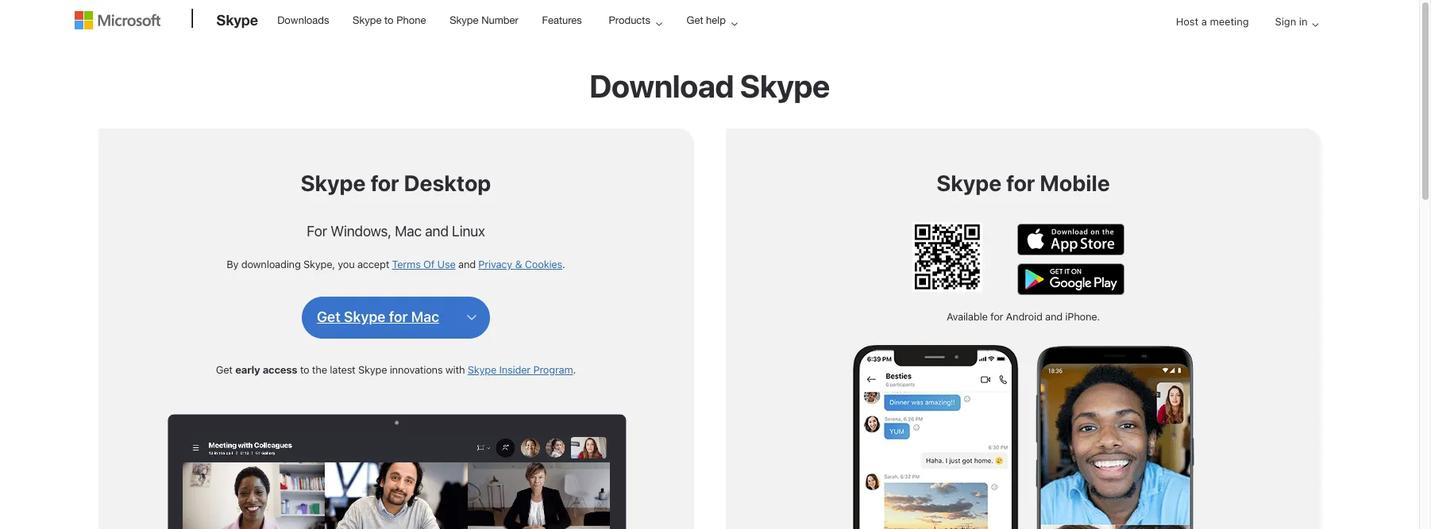 Task type: vqa. For each thing, say whether or not it's contained in the screenshot.
Developer
no



Task type: describe. For each thing, give the bounding box(es) containing it.
linux
[[452, 223, 485, 240]]

sign
[[1276, 15, 1297, 28]]

by
[[227, 258, 239, 271]]

host a meeting
[[1177, 15, 1249, 28]]

skype to phone
[[353, 14, 426, 26]]

accept
[[358, 258, 389, 271]]

downloading
[[241, 258, 301, 271]]

products button
[[595, 1, 675, 40]]

get for get help
[[687, 14, 704, 26]]

host a meeting link
[[1164, 2, 1262, 43]]

terms of use link
[[392, 258, 456, 271]]

skype number
[[450, 14, 519, 26]]

skype for desktop
[[301, 170, 491, 196]]

you
[[338, 258, 355, 271]]

early
[[235, 364, 260, 377]]

for
[[307, 223, 327, 240]]

download skype through qr code image
[[913, 222, 983, 292]]

products
[[609, 14, 651, 26]]

number
[[482, 14, 519, 26]]

. for skype insider program
[[573, 364, 576, 377]]

help
[[706, 14, 726, 26]]

in
[[1300, 15, 1308, 28]]

access
[[263, 364, 297, 377]]

phone
[[397, 14, 426, 26]]

1 vertical spatial and
[[458, 258, 476, 271]]

with
[[446, 364, 465, 377]]

1 vertical spatial mac
[[411, 309, 439, 326]]

by downloading skype, you accept terms of use and privacy & cookies .
[[227, 258, 565, 271]]

microsoft image
[[74, 11, 160, 29]]

cookies
[[525, 258, 563, 271]]

downloads link
[[270, 1, 336, 39]]

download
[[590, 67, 734, 104]]

desktop
[[404, 170, 491, 196]]

skype insider program link
[[468, 364, 573, 377]]

skype link
[[209, 1, 266, 44]]

for windows, mac and linux
[[307, 223, 485, 240]]

get early access to the latest skype innovations with skype insider program .
[[216, 364, 576, 377]]

sign in link
[[1263, 2, 1326, 43]]

privacy
[[479, 258, 513, 271]]

menu bar containing host a meeting
[[74, 2, 1346, 84]]

and for for windows, mac and linux
[[425, 223, 449, 240]]

use
[[438, 258, 456, 271]]

get skype for mac
[[317, 309, 439, 326]]



Task type: locate. For each thing, give the bounding box(es) containing it.
&
[[515, 258, 522, 271]]

arrow down image
[[1307, 15, 1326, 34]]

innovations
[[390, 364, 443, 377]]

available for android and iphone.
[[947, 310, 1101, 323]]

skype for mobile
[[937, 170, 1110, 196]]

of
[[424, 258, 435, 271]]

1 vertical spatial get
[[317, 309, 341, 326]]

privacy & cookies link
[[479, 258, 563, 271]]

latest
[[330, 364, 356, 377]]

0 horizontal spatial to
[[300, 364, 310, 377]]

2 vertical spatial get
[[216, 364, 233, 377]]

0 vertical spatial .
[[563, 258, 565, 271]]

to
[[385, 14, 394, 26], [300, 364, 310, 377]]

to left phone at the top left of the page
[[385, 14, 394, 26]]

host
[[1177, 15, 1199, 28]]

sign in
[[1276, 15, 1308, 28]]

downloads
[[277, 14, 329, 26]]

0 horizontal spatial and
[[425, 223, 449, 240]]

1 vertical spatial to
[[300, 364, 310, 377]]

get inside "dropdown button"
[[687, 14, 704, 26]]

.
[[563, 258, 565, 271], [573, 364, 576, 377]]

mac
[[395, 223, 422, 240], [411, 309, 439, 326]]

1 horizontal spatial .
[[573, 364, 576, 377]]

skype number link
[[443, 1, 526, 39]]

mac up innovations
[[411, 309, 439, 326]]

windows,
[[331, 223, 392, 240]]

and for available for android and iphone.
[[1046, 310, 1063, 323]]

for left mobile
[[1007, 170, 1036, 196]]

terms
[[392, 258, 421, 271]]

download skype
[[590, 67, 830, 104]]

0 vertical spatial mac
[[395, 223, 422, 240]]

. right insider
[[573, 364, 576, 377]]

for up for windows, mac and linux
[[371, 170, 399, 196]]

for for available for android and iphone.
[[991, 310, 1004, 323]]

get for get skype for mac
[[317, 309, 341, 326]]

skype on mobile device image
[[853, 340, 1195, 530]]

0 vertical spatial get
[[687, 14, 704, 26]]

download on the appstore image
[[1017, 224, 1124, 256]]

get
[[687, 14, 704, 26], [317, 309, 341, 326], [216, 364, 233, 377]]

features link
[[535, 1, 589, 39]]

skype,
[[304, 258, 335, 271]]

a
[[1202, 15, 1208, 28]]

get up the
[[317, 309, 341, 326]]

and left iphone.
[[1046, 310, 1063, 323]]

1 horizontal spatial get
[[317, 309, 341, 326]]

program
[[533, 364, 573, 377]]

for for skype for mobile
[[1007, 170, 1036, 196]]

2 horizontal spatial and
[[1046, 310, 1063, 323]]

2 vertical spatial and
[[1046, 310, 1063, 323]]

skype
[[217, 11, 258, 29], [353, 14, 382, 26], [450, 14, 479, 26], [740, 67, 830, 104], [301, 170, 366, 196], [937, 170, 1002, 196], [344, 309, 386, 326], [358, 364, 387, 377], [468, 364, 497, 377]]

and
[[425, 223, 449, 240], [458, 258, 476, 271], [1046, 310, 1063, 323]]

menu bar
[[74, 2, 1346, 84]]

get it on google play image
[[1017, 264, 1124, 295]]

get help
[[687, 14, 726, 26]]

1 horizontal spatial to
[[385, 14, 394, 26]]

2 horizontal spatial get
[[687, 14, 704, 26]]

the
[[312, 364, 327, 377]]

mobile
[[1040, 170, 1110, 196]]

meeting
[[1210, 15, 1249, 28]]

for inside get skype for mac link
[[389, 309, 408, 326]]

for
[[371, 170, 399, 196], [1007, 170, 1036, 196], [389, 309, 408, 326], [991, 310, 1004, 323]]

. for privacy & cookies
[[563, 258, 565, 271]]

features
[[542, 14, 582, 26]]

0 horizontal spatial .
[[563, 258, 565, 271]]

. right &
[[563, 258, 565, 271]]

mac up terms
[[395, 223, 422, 240]]

get left early
[[216, 364, 233, 377]]

and left the linux
[[425, 223, 449, 240]]

insider
[[499, 364, 531, 377]]

0 vertical spatial and
[[425, 223, 449, 240]]

for for skype for desktop
[[371, 170, 399, 196]]

get help button
[[673, 1, 751, 40]]

for up the get early access to the latest skype innovations with skype insider program .
[[389, 309, 408, 326]]

0 vertical spatial to
[[385, 14, 394, 26]]

to left the
[[300, 364, 310, 377]]

get skype for mac link
[[317, 309, 439, 328]]

for left android
[[991, 310, 1004, 323]]

android
[[1006, 310, 1043, 323]]

0 horizontal spatial get
[[216, 364, 233, 377]]

and right use
[[458, 258, 476, 271]]

get left 'help'
[[687, 14, 704, 26]]

skype to phone link
[[346, 1, 433, 39]]

available
[[947, 310, 988, 323]]

1 horizontal spatial and
[[458, 258, 476, 271]]

iphone.
[[1066, 310, 1101, 323]]

1 vertical spatial .
[[573, 364, 576, 377]]



